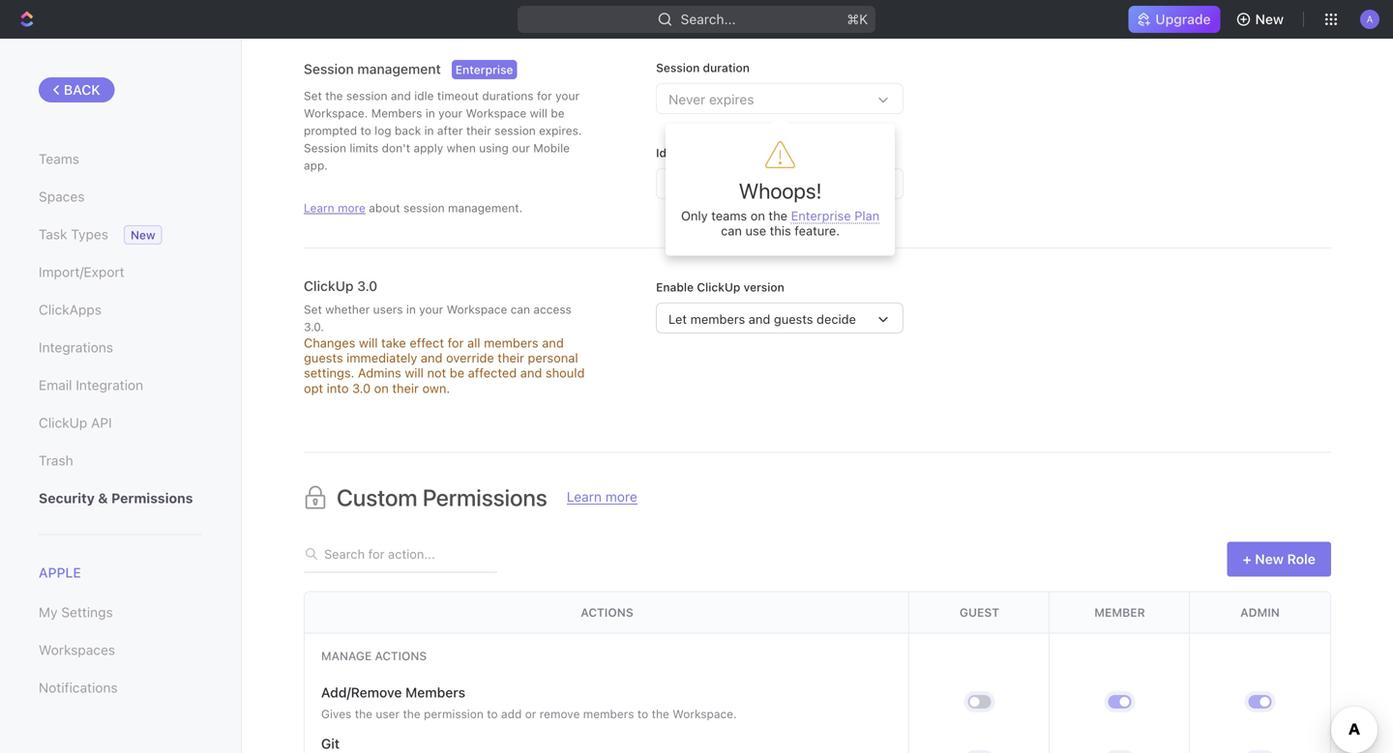 Task type: describe. For each thing, give the bounding box(es) containing it.
manage
[[321, 650, 372, 663]]

add
[[501, 708, 522, 721]]

task types
[[39, 226, 108, 242]]

about
[[369, 201, 400, 215]]

email
[[39, 377, 72, 393]]

learn more
[[567, 489, 637, 505]]

new inside new button
[[1255, 11, 1284, 27]]

let
[[669, 312, 687, 327]]

actions
[[581, 606, 633, 620]]

enable clickup version
[[656, 281, 784, 294]]

security & permissions link
[[39, 482, 202, 515]]

version
[[744, 281, 784, 294]]

apply
[[414, 141, 443, 155]]

0 vertical spatial learn more link
[[304, 201, 366, 215]]

clickapps
[[39, 302, 102, 318]]

admins
[[358, 366, 401, 380]]

3.0.
[[304, 320, 324, 334]]

enable
[[656, 281, 694, 294]]

plan
[[855, 208, 880, 223]]

management
[[357, 61, 441, 77]]

learn for learn more
[[567, 489, 602, 505]]

settings.
[[304, 366, 354, 380]]

on inside whoops! only teams on the enterprise plan can use this feature.
[[751, 208, 765, 223]]

can inside whoops! only teams on the enterprise plan can use this feature.
[[721, 223, 742, 238]]

more for learn more
[[605, 489, 637, 505]]

notifications link
[[39, 672, 202, 705]]

personal
[[528, 351, 578, 365]]

1 horizontal spatial permissions
[[423, 484, 547, 511]]

import/export
[[39, 264, 124, 280]]

idle
[[414, 89, 434, 103]]

durations
[[482, 89, 534, 103]]

idle
[[656, 146, 677, 160]]

git
[[321, 736, 340, 752]]

custom
[[337, 484, 418, 511]]

a button
[[1355, 4, 1385, 35]]

whoops!
[[739, 178, 822, 203]]

integrations
[[39, 340, 113, 356]]

0 vertical spatial 3.0
[[357, 278, 377, 294]]

and inside set the session and idle timeout durations for your workspace. members in your workspace will be prompted to log back in after their session expires. session limits don't apply when using our mobile app.
[[391, 89, 411, 103]]

clickup for clickup 3.0 set whether users in your workspace can access 3.0. changes will take effect for all members and guests immediately and override their personal settings. admins will not be affected and should opt into 3.0 on their own.
[[304, 278, 354, 294]]

0 vertical spatial in
[[426, 106, 435, 120]]

expires
[[709, 91, 754, 107]]

add/remove
[[321, 685, 402, 701]]

1 vertical spatial 3.0
[[352, 381, 371, 395]]

be inside set the session and idle timeout durations for your workspace. members in your workspace will be prompted to log back in after their session expires. session limits don't apply when using our mobile app.
[[551, 106, 565, 120]]

integration
[[76, 377, 143, 393]]

use
[[745, 223, 766, 238]]

prompted
[[304, 124, 357, 137]]

apple
[[39, 565, 81, 581]]

user
[[376, 708, 400, 721]]

2 horizontal spatial clickup
[[697, 281, 741, 294]]

whoops! only teams on the enterprise plan can use this feature.
[[681, 178, 880, 238]]

2 horizontal spatial their
[[498, 351, 524, 365]]

should
[[546, 366, 585, 380]]

back inside set the session and idle timeout durations for your workspace. members in your workspace will be prompted to log back in after their session expires. session limits don't apply when using our mobile app.
[[395, 124, 421, 137]]

never expires
[[669, 91, 754, 107]]

0 vertical spatial enterprise
[[455, 63, 513, 76]]

gives
[[321, 708, 352, 721]]

teams
[[39, 151, 79, 167]]

guests inside the let members and guests decide dropdown button
[[774, 312, 813, 327]]

1 vertical spatial session
[[495, 124, 536, 137]]

own.
[[422, 381, 450, 395]]

+ new role
[[1243, 551, 1316, 567]]

app.
[[304, 159, 328, 172]]

+
[[1243, 551, 1252, 567]]

learn for learn more about session management.
[[304, 201, 334, 215]]

0 horizontal spatial session
[[346, 89, 388, 103]]

never expires button
[[656, 83, 1331, 114]]

teams
[[711, 208, 747, 223]]

log
[[375, 124, 391, 137]]

task
[[39, 226, 67, 242]]

immediately
[[347, 351, 417, 365]]

into
[[327, 381, 349, 395]]

members inside dropdown button
[[690, 312, 745, 327]]

let members and guests decide button
[[656, 303, 1331, 334]]

more for learn more about session management.
[[338, 201, 366, 215]]

back link
[[39, 77, 115, 103]]

members inside "add/remove members gives the user the permission to add or remove members to the workspace."
[[583, 708, 634, 721]]

set the session and idle timeout durations for your workspace. members in your workspace will be prompted to log back in after their session expires. session limits don't apply when using our mobile app.
[[304, 89, 582, 172]]

import/export link
[[39, 256, 202, 289]]

users
[[373, 303, 403, 316]]

0 vertical spatial your
[[555, 89, 580, 103]]

let members and guests decide
[[669, 312, 856, 327]]

2 vertical spatial will
[[405, 366, 424, 380]]

when
[[447, 141, 476, 155]]

the inside set the session and idle timeout durations for your workspace. members in your workspace will be prompted to log back in after their session expires. session limits don't apply when using our mobile app.
[[325, 89, 343, 103]]

1 vertical spatial learn more link
[[567, 489, 637, 505]]

workspace. inside set the session and idle timeout durations for your workspace. members in your workspace will be prompted to log back in after their session expires. session limits don't apply when using our mobile app.
[[304, 106, 368, 120]]

manage actions
[[321, 650, 427, 663]]

admin
[[1240, 606, 1280, 620]]

my settings
[[39, 605, 113, 621]]

workspaces link
[[39, 634, 202, 667]]

for inside set the session and idle timeout durations for your workspace. members in your workspace will be prompted to log back in after their session expires. session limits don't apply when using our mobile app.
[[537, 89, 552, 103]]

notifications
[[39, 680, 118, 696]]

clickup api
[[39, 415, 112, 431]]

on inside clickup 3.0 set whether users in your workspace can access 3.0. changes will take effect for all members and guests immediately and override their personal settings. admins will not be affected and should opt into 3.0 on their own.
[[374, 381, 389, 395]]

mobile
[[533, 141, 570, 155]]

for inside clickup 3.0 set whether users in your workspace can access 3.0. changes will take effect for all members and guests immediately and override their personal settings. admins will not be affected and should opt into 3.0 on their own.
[[448, 336, 464, 350]]

workspace inside clickup 3.0 set whether users in your workspace can access 3.0. changes will take effect for all members and guests immediately and override their personal settings. admins will not be affected and should opt into 3.0 on their own.
[[447, 303, 507, 316]]

learn more about session management.
[[304, 201, 523, 215]]

guest
[[960, 606, 1000, 620]]

session management
[[304, 61, 445, 77]]

integrations link
[[39, 331, 202, 364]]

actions
[[375, 650, 427, 663]]

new button
[[1228, 4, 1295, 35]]

their inside set the session and idle timeout durations for your workspace. members in your workspace will be prompted to log back in after their session expires. session limits don't apply when using our mobile app.
[[466, 124, 491, 137]]

using
[[479, 141, 509, 155]]

types
[[71, 226, 108, 242]]

opt
[[304, 381, 323, 395]]

email integration
[[39, 377, 143, 393]]



Task type: vqa. For each thing, say whether or not it's contained in the screenshot.
the Plan
yes



Task type: locate. For each thing, give the bounding box(es) containing it.
members
[[371, 106, 422, 120], [405, 685, 465, 701]]

set inside set the session and idle timeout durations for your workspace. members in your workspace will be prompted to log back in after their session expires. session limits don't apply when using our mobile app.
[[304, 89, 322, 103]]

0 horizontal spatial more
[[338, 201, 366, 215]]

clickup up trash
[[39, 415, 87, 431]]

duration
[[703, 61, 750, 74], [726, 146, 773, 160]]

learn
[[304, 201, 334, 215], [567, 489, 602, 505]]

session up prompted
[[304, 61, 354, 77]]

custom permissions
[[337, 484, 547, 511]]

1 horizontal spatial guests
[[774, 312, 813, 327]]

0 horizontal spatial back
[[64, 82, 100, 98]]

session for session duration
[[656, 61, 700, 74]]

1 vertical spatial duration
[[726, 146, 773, 160]]

and up personal
[[542, 336, 564, 350]]

clickup for clickup api
[[39, 415, 87, 431]]

members down enable clickup version
[[690, 312, 745, 327]]

after
[[437, 124, 463, 137]]

member
[[1094, 606, 1145, 620]]

0 vertical spatial on
[[751, 208, 765, 223]]

clickup right enable
[[697, 281, 741, 294]]

session
[[304, 61, 354, 77], [656, 61, 700, 74], [304, 141, 346, 155]]

0 vertical spatial timeout
[[437, 89, 479, 103]]

add/remove members gives the user the permission to add or remove members to the workspace.
[[321, 685, 737, 721]]

3.0 down admins
[[352, 381, 371, 395]]

permissions up search for action... text box
[[423, 484, 547, 511]]

2 vertical spatial session
[[403, 201, 445, 215]]

upgrade link
[[1128, 6, 1221, 33]]

session duration
[[656, 61, 750, 74]]

to left log
[[360, 124, 371, 137]]

0 horizontal spatial their
[[392, 381, 419, 395]]

email integration link
[[39, 369, 202, 402]]

will inside set the session and idle timeout durations for your workspace. members in your workspace will be prompted to log back in after their session expires. session limits don't apply when using our mobile app.
[[530, 106, 548, 120]]

1 vertical spatial workspace.
[[673, 708, 737, 721]]

duration up whoops!
[[726, 146, 773, 160]]

0 vertical spatial set
[[304, 89, 322, 103]]

0 vertical spatial new
[[1255, 11, 1284, 27]]

0 vertical spatial workspace
[[466, 106, 527, 120]]

2 horizontal spatial to
[[637, 708, 648, 721]]

0 vertical spatial members
[[690, 312, 745, 327]]

guests
[[774, 312, 813, 327], [304, 351, 343, 365]]

0 vertical spatial be
[[551, 106, 565, 120]]

enterprise up feature.
[[791, 208, 851, 223]]

1 set from the top
[[304, 89, 322, 103]]

0 vertical spatial for
[[537, 89, 552, 103]]

timeout inside set the session and idle timeout durations for your workspace. members in your workspace will be prompted to log back in after their session expires. session limits don't apply when using our mobile app.
[[437, 89, 479, 103]]

your up after
[[438, 106, 463, 120]]

2 horizontal spatial session
[[495, 124, 536, 137]]

set up prompted
[[304, 89, 322, 103]]

members inside clickup 3.0 set whether users in your workspace can access 3.0. changes will take effect for all members and guests immediately and override their personal settings. admins will not be affected and should opt into 3.0 on their own.
[[484, 336, 539, 350]]

1 horizontal spatial members
[[583, 708, 634, 721]]

your inside clickup 3.0 set whether users in your workspace can access 3.0. changes will take effect for all members and guests immediately and override their personal settings. admins will not be affected and should opt into 3.0 on their own.
[[419, 303, 443, 316]]

1 vertical spatial learn
[[567, 489, 602, 505]]

your up expires.
[[555, 89, 580, 103]]

and inside dropdown button
[[749, 312, 770, 327]]

their
[[466, 124, 491, 137], [498, 351, 524, 365], [392, 381, 419, 395]]

will left "not"
[[405, 366, 424, 380]]

clickup up whether
[[304, 278, 354, 294]]

workspace up "all"
[[447, 303, 507, 316]]

clickup
[[304, 278, 354, 294], [697, 281, 741, 294], [39, 415, 87, 431]]

0 horizontal spatial enterprise
[[455, 63, 513, 76]]

will up expires.
[[530, 106, 548, 120]]

upgrade
[[1156, 11, 1211, 27]]

workspace inside set the session and idle timeout durations for your workspace. members in your workspace will be prompted to log back in after their session expires. session limits don't apply when using our mobile app.
[[466, 106, 527, 120]]

1 horizontal spatial be
[[551, 106, 565, 120]]

new right +
[[1255, 551, 1284, 567]]

in down idle
[[426, 106, 435, 120]]

be inside clickup 3.0 set whether users in your workspace can access 3.0. changes will take effect for all members and guests immediately and override their personal settings. admins will not be affected and should opt into 3.0 on their own.
[[450, 366, 464, 380]]

members inside "add/remove members gives the user the permission to add or remove members to the workspace."
[[405, 685, 465, 701]]

1 horizontal spatial clickup
[[304, 278, 354, 294]]

1 horizontal spatial to
[[487, 708, 498, 721]]

enterprise up durations
[[455, 63, 513, 76]]

permissions down trash link
[[111, 491, 193, 506]]

1 vertical spatial new
[[131, 228, 155, 242]]

members up permission at the bottom left of page
[[405, 685, 465, 701]]

0 vertical spatial duration
[[703, 61, 750, 74]]

affected
[[468, 366, 517, 380]]

their up using
[[466, 124, 491, 137]]

security & permissions
[[39, 491, 193, 506]]

members right remove
[[583, 708, 634, 721]]

new up import/export link
[[131, 228, 155, 242]]

2 horizontal spatial members
[[690, 312, 745, 327]]

2 set from the top
[[304, 303, 322, 316]]

0 vertical spatial session
[[346, 89, 388, 103]]

feature.
[[795, 223, 840, 238]]

workspace
[[466, 106, 527, 120], [447, 303, 507, 316]]

remove
[[540, 708, 580, 721]]

1 vertical spatial guests
[[304, 351, 343, 365]]

this
[[770, 223, 791, 238]]

session up never at the top of the page
[[656, 61, 700, 74]]

timeout
[[437, 89, 479, 103], [680, 146, 723, 160]]

1 horizontal spatial workspace.
[[673, 708, 737, 721]]

2 vertical spatial new
[[1255, 551, 1284, 567]]

1 vertical spatial can
[[511, 303, 530, 316]]

can inside clickup 3.0 set whether users in your workspace can access 3.0. changes will take effect for all members and guests immediately and override their personal settings. admins will not be affected and should opt into 3.0 on their own.
[[511, 303, 530, 316]]

0 vertical spatial guests
[[774, 312, 813, 327]]

to right remove
[[637, 708, 648, 721]]

on up use
[[751, 208, 765, 223]]

1 horizontal spatial for
[[537, 89, 552, 103]]

members
[[690, 312, 745, 327], [484, 336, 539, 350], [583, 708, 634, 721]]

only
[[681, 208, 708, 223]]

session for session management
[[304, 61, 354, 77]]

changes
[[304, 336, 355, 350]]

in right "users" on the top left
[[406, 303, 416, 316]]

and down version
[[749, 312, 770, 327]]

to left add
[[487, 708, 498, 721]]

1 vertical spatial for
[[448, 336, 464, 350]]

2 vertical spatial their
[[392, 381, 419, 395]]

guests left decide
[[774, 312, 813, 327]]

&
[[98, 491, 108, 506]]

members up log
[[371, 106, 422, 120]]

your up effect
[[419, 303, 443, 316]]

be down override
[[450, 366, 464, 380]]

1 vertical spatial members
[[484, 336, 539, 350]]

1 vertical spatial back
[[395, 124, 421, 137]]

0 horizontal spatial on
[[374, 381, 389, 395]]

be up expires.
[[551, 106, 565, 120]]

1 vertical spatial their
[[498, 351, 524, 365]]

expires.
[[539, 124, 582, 137]]

0 vertical spatial will
[[530, 106, 548, 120]]

1 horizontal spatial learn more link
[[567, 489, 637, 505]]

0 vertical spatial learn
[[304, 201, 334, 215]]

Search for action... text field
[[319, 546, 497, 562]]

0 horizontal spatial be
[[450, 366, 464, 380]]

for left "all"
[[448, 336, 464, 350]]

0 vertical spatial more
[[338, 201, 366, 215]]

new right upgrade
[[1255, 11, 1284, 27]]

and down effect
[[421, 351, 443, 365]]

clickup inside clickup 3.0 set whether users in your workspace can access 3.0. changes will take effect for all members and guests immediately and override their personal settings. admins will not be affected and should opt into 3.0 on their own.
[[304, 278, 354, 294]]

effect
[[410, 336, 444, 350]]

workspace.
[[304, 106, 368, 120], [673, 708, 737, 721]]

idle timeout duration
[[656, 146, 773, 160]]

0 vertical spatial members
[[371, 106, 422, 120]]

1 horizontal spatial session
[[403, 201, 445, 215]]

and left idle
[[391, 89, 411, 103]]

role
[[1287, 551, 1316, 567]]

back
[[64, 82, 100, 98], [395, 124, 421, 137]]

set inside clickup 3.0 set whether users in your workspace can access 3.0. changes will take effect for all members and guests immediately and override their personal settings. admins will not be affected and should opt into 3.0 on their own.
[[304, 303, 322, 316]]

api
[[91, 415, 112, 431]]

1 vertical spatial in
[[424, 124, 434, 137]]

1 vertical spatial set
[[304, 303, 322, 316]]

spaces link
[[39, 180, 202, 213]]

don't
[[382, 141, 410, 155]]

0 vertical spatial can
[[721, 223, 742, 238]]

0 horizontal spatial permissions
[[111, 491, 193, 506]]

1 horizontal spatial enterprise
[[791, 208, 851, 223]]

new
[[1255, 11, 1284, 27], [131, 228, 155, 242], [1255, 551, 1284, 567]]

to inside set the session and idle timeout durations for your workspace. members in your workspace will be prompted to log back in after their session expires. session limits don't apply when using our mobile app.
[[360, 124, 371, 137]]

1 horizontal spatial learn
[[567, 489, 602, 505]]

0 vertical spatial workspace.
[[304, 106, 368, 120]]

1 horizontal spatial their
[[466, 124, 491, 137]]

whether
[[325, 303, 370, 316]]

never
[[669, 91, 706, 107]]

session inside set the session and idle timeout durations for your workspace. members in your workspace will be prompted to log back in after their session expires. session limits don't apply when using our mobile app.
[[304, 141, 346, 155]]

1 vertical spatial on
[[374, 381, 389, 395]]

0 vertical spatial their
[[466, 124, 491, 137]]

in up apply
[[424, 124, 434, 137]]

0 horizontal spatial learn more link
[[304, 201, 366, 215]]

1 vertical spatial enterprise
[[791, 208, 851, 223]]

1 horizontal spatial on
[[751, 208, 765, 223]]

on down admins
[[374, 381, 389, 395]]

their down admins
[[392, 381, 419, 395]]

2 vertical spatial members
[[583, 708, 634, 721]]

0 horizontal spatial timeout
[[437, 89, 479, 103]]

1 horizontal spatial timeout
[[680, 146, 723, 160]]

clickup api link
[[39, 407, 202, 440]]

0 horizontal spatial clickup
[[39, 415, 87, 431]]

1 vertical spatial workspace
[[447, 303, 507, 316]]

1 vertical spatial timeout
[[680, 146, 723, 160]]

1 vertical spatial more
[[605, 489, 637, 505]]

not
[[427, 366, 446, 380]]

back up 'don't'
[[395, 124, 421, 137]]

set up '3.0.'
[[304, 303, 322, 316]]

session right "about"
[[403, 201, 445, 215]]

0 horizontal spatial guests
[[304, 351, 343, 365]]

1 horizontal spatial will
[[405, 366, 424, 380]]

0 horizontal spatial to
[[360, 124, 371, 137]]

back up the teams
[[64, 82, 100, 98]]

session up our in the top left of the page
[[495, 124, 536, 137]]

session down 'session management'
[[346, 89, 388, 103]]

guests inside clickup 3.0 set whether users in your workspace can access 3.0. changes will take effect for all members and guests immediately and override their personal settings. admins will not be affected and should opt into 3.0 on their own.
[[304, 351, 343, 365]]

in inside clickup 3.0 set whether users in your workspace can access 3.0. changes will take effect for all members and guests immediately and override their personal settings. admins will not be affected and should opt into 3.0 on their own.
[[406, 303, 416, 316]]

or
[[525, 708, 536, 721]]

and down personal
[[520, 366, 542, 380]]

2 vertical spatial your
[[419, 303, 443, 316]]

1 horizontal spatial more
[[605, 489, 637, 505]]

security
[[39, 491, 95, 506]]

members inside set the session and idle timeout durations for your workspace. members in your workspace will be prompted to log back in after their session expires. session limits don't apply when using our mobile app.
[[371, 106, 422, 120]]

1 vertical spatial be
[[450, 366, 464, 380]]

trash link
[[39, 445, 202, 477]]

and
[[391, 89, 411, 103], [749, 312, 770, 327], [542, 336, 564, 350], [421, 351, 443, 365], [520, 366, 542, 380]]

1 vertical spatial your
[[438, 106, 463, 120]]

0 horizontal spatial members
[[484, 336, 539, 350]]

0 vertical spatial back
[[64, 82, 100, 98]]

clickapps link
[[39, 294, 202, 327]]

3.0 up whether
[[357, 278, 377, 294]]

workspace. inside "add/remove members gives the user the permission to add or remove members to the workspace."
[[673, 708, 737, 721]]

1 vertical spatial members
[[405, 685, 465, 701]]

workspace down durations
[[466, 106, 527, 120]]

⌘k
[[847, 11, 868, 27]]

can left access at top left
[[511, 303, 530, 316]]

1 vertical spatial will
[[359, 336, 378, 350]]

members up affected
[[484, 336, 539, 350]]

0 horizontal spatial can
[[511, 303, 530, 316]]

0 horizontal spatial workspace.
[[304, 106, 368, 120]]

1 horizontal spatial can
[[721, 223, 742, 238]]

your
[[555, 89, 580, 103], [438, 106, 463, 120], [419, 303, 443, 316]]

can down "teams"
[[721, 223, 742, 238]]

will up immediately
[[359, 336, 378, 350]]

for right durations
[[537, 89, 552, 103]]

my
[[39, 605, 58, 621]]

workspaces
[[39, 643, 115, 659]]

their up affected
[[498, 351, 524, 365]]

teams link
[[39, 143, 202, 176]]

settings
[[61, 605, 113, 621]]

the inside whoops! only teams on the enterprise plan can use this feature.
[[769, 208, 788, 223]]

2 vertical spatial in
[[406, 303, 416, 316]]

duration up expires
[[703, 61, 750, 74]]

2 horizontal spatial will
[[530, 106, 548, 120]]

0 horizontal spatial for
[[448, 336, 464, 350]]

take
[[381, 336, 406, 350]]

1 horizontal spatial back
[[395, 124, 421, 137]]

permission
[[424, 708, 484, 721]]

guests up settings.
[[304, 351, 343, 365]]

my settings link
[[39, 597, 202, 630]]

all
[[467, 336, 480, 350]]

0 horizontal spatial will
[[359, 336, 378, 350]]

enterprise inside whoops! only teams on the enterprise plan can use this feature.
[[791, 208, 851, 223]]

session down prompted
[[304, 141, 346, 155]]

0 horizontal spatial learn
[[304, 201, 334, 215]]

limits
[[350, 141, 379, 155]]

spaces
[[39, 189, 85, 205]]

management.
[[448, 201, 523, 215]]

3.0
[[357, 278, 377, 294], [352, 381, 371, 395]]

override
[[446, 351, 494, 365]]



